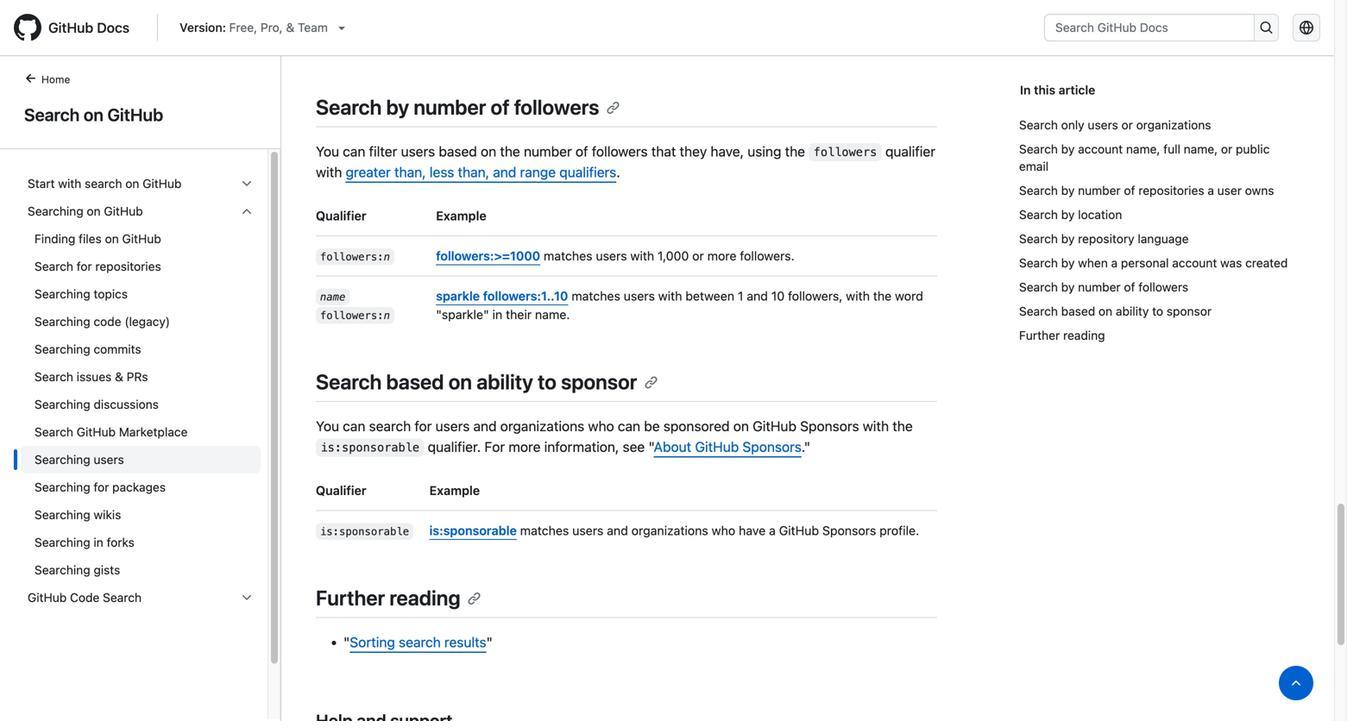 Task type: describe. For each thing, give the bounding box(es) containing it.
0 horizontal spatial further reading
[[316, 586, 461, 610]]

issues
[[77, 370, 112, 384]]

followers:>=1000 matches users with 1,000 or more followers.
[[436, 249, 795, 263]]

search on github link
[[21, 102, 260, 128]]

2 vertical spatial sponsors
[[822, 523, 876, 538]]

github inside finding files on github link
[[122, 232, 161, 246]]

searching on github button
[[21, 198, 261, 225]]

3 qualifier from the top
[[316, 483, 367, 498]]

created:
[[320, 16, 371, 28]]

or inside the search by account name, full name, or public email
[[1221, 142, 1233, 156]]

created
[[1246, 256, 1288, 270]]

qualifiers
[[560, 164, 616, 180]]

with inside "dropdown button"
[[58, 177, 81, 191]]

marketplace
[[119, 425, 188, 439]]

github inside github code search dropdown button
[[28, 591, 67, 605]]

this
[[1034, 83, 1056, 97]]

0 horizontal spatial search based on ability to sponsor link
[[316, 370, 658, 394]]

1 vertical spatial to
[[538, 370, 557, 394]]

users left 1,000
[[596, 249, 627, 263]]

that
[[651, 143, 676, 160]]

1 vertical spatial a
[[1111, 256, 1118, 270]]

followers: n
[[320, 251, 390, 263]]

0 vertical spatial search by number of followers
[[316, 95, 599, 119]]

0 horizontal spatial sponsor
[[561, 370, 637, 394]]

users inside searching on github element
[[94, 453, 124, 467]]

topics
[[94, 287, 128, 301]]

about
[[654, 439, 692, 455]]

their
[[506, 307, 532, 322]]

you can search for users and organizations who can be sponsored on github sponsors with the is:sponsorable qualifier. for more information, see " about github sponsors ."
[[316, 418, 913, 455]]

searching for searching users
[[35, 453, 90, 467]]

they
[[680, 143, 707, 160]]

search by account name, full name, or public email link
[[1019, 137, 1293, 179]]

1 followers: from the top
[[320, 251, 384, 263]]

users inside matches users with between 1 and 10 followers, with the word "sparkle" in their name.
[[624, 289, 655, 303]]

about github sponsors link
[[654, 439, 802, 455]]

searching gists link
[[21, 557, 261, 584]]

0 vertical spatial example
[[436, 208, 487, 223]]

1 vertical spatial who
[[712, 523, 736, 538]]

0 vertical spatial based
[[439, 143, 477, 160]]

sparkle followers:1..10 link
[[436, 289, 568, 303]]

search by repository language link
[[1019, 227, 1293, 251]]

github docs link
[[14, 14, 143, 41]]

searching topics
[[35, 287, 128, 301]]

searching wikis link
[[21, 501, 261, 529]]

searching for searching commits
[[35, 342, 90, 356]]

sparkle followers:1..10
[[436, 289, 568, 303]]

searching commits
[[35, 342, 141, 356]]

of up greater than, less than, and range qualifiers .
[[491, 95, 510, 119]]

by for search by number of repositories a user owns link
[[1061, 183, 1075, 198]]

2 name, from the left
[[1184, 142, 1218, 156]]

start with search on github
[[28, 177, 182, 191]]

number up "location"
[[1078, 183, 1121, 198]]

on inside you can search for users and organizations who can be sponsored on github sponsors with the is:sponsorable qualifier. for more information, see " about github sponsors ."
[[733, 418, 749, 435]]

search by repository language
[[1019, 232, 1189, 246]]

public
[[1236, 142, 1270, 156]]

docs
[[97, 19, 130, 36]]

profile.
[[880, 523, 919, 538]]

is:sponsorable inside you can search for users and organizations who can be sponsored on github sponsors with the is:sponsorable qualifier. for more information, see " about github sponsors ."
[[321, 441, 420, 455]]

and down see
[[607, 523, 628, 538]]

by up filter
[[386, 95, 409, 119]]

searching for packages
[[35, 480, 166, 495]]

on inside finding files on github link
[[105, 232, 119, 246]]

github inside start with search on github "dropdown button"
[[143, 177, 182, 191]]

matches users with between 1 and 10 followers, with the word "sparkle" in their name.
[[436, 289, 923, 322]]

is:sponsorable matches users and organizations who have a github sponsors profile.
[[429, 523, 919, 538]]

matches for with
[[544, 249, 593, 263]]

users down information,
[[572, 523, 604, 538]]

searching discussions
[[35, 397, 159, 412]]

number up the less
[[414, 95, 486, 119]]

followers up you can filter users based on the number of followers that they have, using the followers
[[514, 95, 599, 119]]

0 horizontal spatial or
[[692, 249, 704, 263]]

1 vertical spatial example
[[429, 483, 480, 498]]

& inside search on github element
[[115, 370, 123, 384]]

name
[[320, 291, 346, 303]]

select language: current language is english image
[[1300, 21, 1314, 35]]

searching for searching topics
[[35, 287, 90, 301]]

is:sponsorable for is:sponsorable
[[320, 526, 409, 538]]

search for repositories link
[[21, 253, 261, 281]]

sc 9kayk9 0 image
[[240, 591, 254, 605]]

results
[[444, 634, 486, 651]]

qualifier
[[886, 143, 936, 160]]

information,
[[544, 439, 619, 455]]

greater than, less than, and range qualifiers link
[[346, 164, 616, 180]]

searching for searching on github
[[28, 204, 83, 218]]

search by when a personal account was created link
[[1019, 251, 1293, 275]]

account inside the search by account name, full name, or public email
[[1078, 142, 1123, 156]]

to inside search based on ability to sponsor link
[[1152, 304, 1164, 318]]

searching for packages link
[[21, 474, 261, 501]]

pro,
[[261, 20, 283, 35]]

forks
[[107, 536, 134, 550]]

number down when
[[1078, 280, 1121, 294]]

for inside you can search for users and organizations who can be sponsored on github sponsors with the is:sponsorable qualifier. for more information, see " about github sponsors ."
[[415, 418, 432, 435]]

.
[[616, 164, 620, 180]]

users right only
[[1088, 118, 1118, 132]]

search by location
[[1019, 208, 1122, 222]]

github inside search on github link
[[107, 104, 163, 125]]

be
[[644, 418, 660, 435]]

scroll to top image
[[1289, 677, 1303, 690]]

finding files on github
[[35, 232, 161, 246]]

1 than, from the left
[[394, 164, 426, 180]]

of up qualifiers
[[576, 143, 588, 160]]

can for search
[[343, 418, 365, 435]]

search only users or organizations
[[1019, 118, 1211, 132]]

name followers: n
[[320, 291, 390, 322]]

github down sponsored
[[695, 439, 739, 455]]

searching for searching for packages
[[35, 480, 90, 495]]

2 vertical spatial a
[[769, 523, 776, 538]]

was
[[1221, 256, 1242, 270]]

files
[[79, 232, 102, 246]]

by for search by location link
[[1061, 208, 1075, 222]]

of up search by location link
[[1124, 183, 1135, 198]]

followers up .
[[592, 143, 648, 160]]

free,
[[229, 20, 257, 35]]

qualifier.
[[428, 439, 481, 455]]

0 vertical spatial a
[[1208, 183, 1214, 198]]

user
[[1218, 183, 1242, 198]]

search on github element
[[0, 70, 281, 720]]

github inside search github marketplace link
[[77, 425, 116, 439]]

search for for
[[369, 418, 411, 435]]

range
[[520, 164, 556, 180]]

of down personal
[[1124, 280, 1135, 294]]

finding
[[35, 232, 75, 246]]

on up the qualifier.
[[449, 370, 472, 394]]

github inside github docs link
[[48, 19, 93, 36]]

1 vertical spatial based
[[1061, 304, 1095, 318]]

searching wikis
[[35, 508, 121, 522]]

the inside you can search for users and organizations who can be sponsored on github sponsors with the is:sponsorable qualifier. for more information, see " about github sponsors ."
[[893, 418, 913, 435]]

followers:>=1000 link
[[436, 249, 540, 263]]

when
[[1078, 256, 1108, 270]]

searching users link
[[21, 446, 261, 474]]

1 horizontal spatial "
[[486, 634, 493, 651]]

is:sponsorable link
[[429, 523, 517, 538]]

triangle down image
[[335, 21, 349, 35]]

1 n from the top
[[384, 251, 390, 263]]

searching for searching discussions
[[35, 397, 90, 412]]

github docs
[[48, 19, 130, 36]]

the inside matches users with between 1 and 10 followers, with the word "sparkle" in their name.
[[873, 289, 892, 303]]

2 qualifier from the top
[[316, 208, 367, 223]]

matches inside matches users with between 1 and 10 followers, with the word "sparkle" in their name.
[[572, 289, 620, 303]]

owns
[[1245, 183, 1274, 198]]

more inside you can search for users and organizations who can be sponsored on github sponsors with the is:sponsorable qualifier. for more information, see " about github sponsors ."
[[509, 439, 541, 455]]

1 horizontal spatial reading
[[1063, 328, 1105, 343]]

(legacy)
[[125, 315, 170, 329]]

sc 9kayk9 0 image for searching on github
[[240, 205, 254, 218]]

0 horizontal spatial reading
[[390, 586, 461, 610]]

2 vertical spatial based
[[386, 370, 444, 394]]

packages
[[112, 480, 166, 495]]

searching on github element for search
[[14, 198, 268, 584]]

10
[[771, 289, 785, 303]]

1 horizontal spatial account
[[1172, 256, 1217, 270]]

number up range on the left top of page
[[524, 143, 572, 160]]

users up the less
[[401, 143, 435, 160]]

qualifier with
[[316, 143, 936, 180]]

0 vertical spatial further reading link
[[1019, 324, 1293, 348]]

by for search by account name, full name, or public email link on the right top of page
[[1061, 142, 1075, 156]]

0 vertical spatial further
[[1019, 328, 1060, 343]]

organizations for or
[[1136, 118, 1211, 132]]



Task type: vqa. For each thing, say whether or not it's contained in the screenshot.
the Create & manage repositories dropdown button at left top
no



Task type: locate. For each thing, give the bounding box(es) containing it.
searching on github element containing searching on github
[[14, 198, 268, 584]]

based up the qualifier.
[[386, 370, 444, 394]]

by down search by repository language
[[1061, 280, 1075, 294]]

for up searching topics
[[77, 259, 92, 274]]

further reading link up "sorting search results" link
[[316, 586, 481, 610]]

searching down searching in forks
[[35, 563, 90, 577]]

search by number of followers up the less
[[316, 95, 599, 119]]

1 horizontal spatial or
[[1122, 118, 1133, 132]]

for for packages
[[94, 480, 109, 495]]

filter
[[369, 143, 397, 160]]

search based on ability to sponsor
[[1019, 304, 1212, 318], [316, 370, 637, 394]]

0 horizontal spatial who
[[588, 418, 614, 435]]

2 you from the top
[[316, 418, 339, 435]]

searching in forks link
[[21, 529, 261, 557]]

commits
[[94, 342, 141, 356]]

repository
[[1078, 232, 1135, 246]]

2 vertical spatial organizations
[[632, 523, 708, 538]]

with inside qualifier with
[[316, 164, 342, 180]]

sponsors left profile.
[[822, 523, 876, 538]]

and inside you can search for users and organizations who can be sponsored on github sponsors with the is:sponsorable qualifier. for more information, see " about github sponsors ."
[[473, 418, 497, 435]]

for up wikis
[[94, 480, 109, 495]]

is:sponsorable for is:sponsorable matches users and organizations who have a github sponsors profile.
[[429, 523, 517, 538]]

followers
[[514, 95, 599, 119], [592, 143, 648, 160], [814, 146, 877, 159], [1139, 280, 1189, 294]]

on up greater than, less than, and range qualifiers .
[[481, 143, 496, 160]]

1 vertical spatial further reading link
[[316, 586, 481, 610]]

github code search
[[28, 591, 142, 605]]

searching topics link
[[21, 281, 261, 308]]

you inside you can search for users and organizations who can be sponsored on github sponsors with the is:sponsorable qualifier. for more information, see " about github sponsors ."
[[316, 418, 339, 435]]

followers:1..10
[[483, 289, 568, 303]]

in down sparkle followers:1..10
[[492, 307, 502, 322]]

users down the search github marketplace
[[94, 453, 124, 467]]

search for on
[[85, 177, 122, 191]]

1 horizontal spatial further reading link
[[1019, 324, 1293, 348]]

0 horizontal spatial further reading link
[[316, 586, 481, 610]]

0 vertical spatial account
[[1078, 142, 1123, 156]]

based down when
[[1061, 304, 1095, 318]]

a left user
[[1208, 183, 1214, 198]]

by inside search by number of repositories a user owns link
[[1061, 183, 1075, 198]]

account
[[1078, 142, 1123, 156], [1172, 256, 1217, 270]]

0 horizontal spatial for
[[77, 259, 92, 274]]

followers: up name
[[320, 251, 384, 263]]

searching discussions link
[[21, 391, 261, 419]]

matches up followers:1..10
[[544, 249, 593, 263]]

0 vertical spatial who
[[588, 418, 614, 435]]

0 vertical spatial for
[[77, 259, 92, 274]]

organizations
[[1136, 118, 1211, 132], [500, 418, 585, 435], [632, 523, 708, 538]]

1,000
[[658, 249, 689, 263]]

2 searching on github element from the top
[[14, 225, 268, 584]]

0 vertical spatial reading
[[1063, 328, 1105, 343]]

searching up the 'finding'
[[28, 204, 83, 218]]

in inside search on github element
[[94, 536, 103, 550]]

1 horizontal spatial in
[[492, 307, 502, 322]]

or
[[1122, 118, 1133, 132], [1221, 142, 1233, 156], [692, 249, 704, 263]]

0 horizontal spatial ability
[[477, 370, 533, 394]]

0 horizontal spatial search based on ability to sponsor
[[316, 370, 637, 394]]

searching code (legacy) link
[[21, 308, 261, 336]]

followers:>=1000
[[436, 249, 540, 263]]

users inside you can search for users and organizations who can be sponsored on github sponsors with the is:sponsorable qualifier. for more information, see " about github sponsors ."
[[436, 418, 470, 435]]

github up about github sponsors link
[[753, 418, 797, 435]]

&
[[286, 20, 295, 35], [115, 370, 123, 384]]

searching inside dropdown button
[[28, 204, 83, 218]]

github right have in the bottom right of the page
[[779, 523, 819, 538]]

for for repositories
[[77, 259, 92, 274]]

2 horizontal spatial for
[[415, 418, 432, 435]]

0 horizontal spatial a
[[769, 523, 776, 538]]

sponsors up ."
[[800, 418, 859, 435]]

2 vertical spatial for
[[94, 480, 109, 495]]

1 horizontal spatial ability
[[1116, 304, 1149, 318]]

or up the search by account name, full name, or public email
[[1122, 118, 1133, 132]]

github up searching on github dropdown button
[[143, 177, 182, 191]]

name, down search only users or organizations link
[[1126, 142, 1160, 156]]

0 horizontal spatial further
[[316, 586, 385, 610]]

0 vertical spatial search based on ability to sponsor link
[[1019, 299, 1293, 324]]

2 followers: from the top
[[320, 310, 384, 322]]

1 vertical spatial sc 9kayk9 0 image
[[240, 205, 254, 218]]

1 horizontal spatial a
[[1111, 256, 1118, 270]]

search inside you can search for users and organizations who can be sponsored on github sponsors with the is:sponsorable qualifier. for more information, see " about github sponsors ."
[[369, 418, 411, 435]]

0 horizontal spatial search by number of followers
[[316, 95, 599, 119]]

searching up searching for packages
[[35, 453, 90, 467]]

with
[[316, 164, 342, 180], [58, 177, 81, 191], [630, 249, 654, 263], [658, 289, 682, 303], [846, 289, 870, 303], [863, 418, 889, 435]]

between
[[686, 289, 735, 303]]

1 vertical spatial sponsor
[[561, 370, 637, 394]]

search on github
[[24, 104, 163, 125]]

search based on ability to sponsor up "for"
[[316, 370, 637, 394]]

searching for searching wikis
[[35, 508, 90, 522]]

1 vertical spatial search based on ability to sponsor link
[[316, 370, 658, 394]]

2 horizontal spatial "
[[649, 439, 654, 455]]

1 horizontal spatial than,
[[458, 164, 489, 180]]

search
[[85, 177, 122, 191], [369, 418, 411, 435], [399, 634, 441, 651]]

0 vertical spatial in
[[492, 307, 502, 322]]

1 vertical spatial sponsors
[[743, 439, 802, 455]]

than,
[[394, 164, 426, 180], [458, 164, 489, 180]]

further reading down when
[[1019, 328, 1105, 343]]

by down search by location
[[1061, 232, 1075, 246]]

repositories
[[1139, 183, 1205, 198], [95, 259, 161, 274]]

search inside "dropdown button"
[[85, 177, 122, 191]]

email
[[1019, 159, 1049, 173]]

in this article element
[[1020, 81, 1300, 99]]

on inside search based on ability to sponsor link
[[1099, 304, 1113, 318]]

1 horizontal spatial organizations
[[632, 523, 708, 538]]

with inside you can search for users and organizations who can be sponsored on github sponsors with the is:sponsorable qualifier. for more information, see " about github sponsors ."
[[863, 418, 889, 435]]

in left forks at the bottom left
[[94, 536, 103, 550]]

1 horizontal spatial repositories
[[1139, 183, 1205, 198]]

github inside searching on github dropdown button
[[104, 204, 143, 218]]

by for search by when a personal account was created link
[[1061, 256, 1075, 270]]

" sorting search results "
[[344, 634, 493, 651]]

2 than, from the left
[[458, 164, 489, 180]]

on inside searching on github dropdown button
[[87, 204, 101, 218]]

0 vertical spatial sponsor
[[1167, 304, 1212, 318]]

account down search only users or organizations
[[1078, 142, 1123, 156]]

searching for searching code (legacy)
[[35, 315, 90, 329]]

1 vertical spatial further
[[316, 586, 385, 610]]

on up about github sponsors link
[[733, 418, 749, 435]]

by up search by location
[[1061, 183, 1075, 198]]

organizations inside you can search for users and organizations who can be sponsored on github sponsors with the is:sponsorable qualifier. for more information, see " about github sponsors ."
[[500, 418, 585, 435]]

search by number of followers down when
[[1019, 280, 1189, 294]]

followers,
[[788, 289, 843, 303]]

1 horizontal spatial more
[[707, 249, 737, 263]]

0 vertical spatial search based on ability to sponsor
[[1019, 304, 1212, 318]]

home
[[41, 73, 70, 85]]

to
[[1152, 304, 1164, 318], [538, 370, 557, 394]]

to down the name. at the left
[[538, 370, 557, 394]]

a right when
[[1111, 256, 1118, 270]]

0 horizontal spatial to
[[538, 370, 557, 394]]

search based on ability to sponsor link
[[1019, 299, 1293, 324], [316, 370, 658, 394]]

by left when
[[1061, 256, 1075, 270]]

1 vertical spatial &
[[115, 370, 123, 384]]

a right have in the bottom right of the page
[[769, 523, 776, 538]]

search by number of followers link up "greater than, less than, and range qualifiers" link on the top left of the page
[[316, 95, 620, 119]]

for up the qualifier.
[[415, 418, 432, 435]]

reading down when
[[1063, 328, 1105, 343]]

0 vertical spatial sc 9kayk9 0 image
[[240, 177, 254, 191]]

1 horizontal spatial search based on ability to sponsor
[[1019, 304, 1212, 318]]

1 vertical spatial for
[[415, 418, 432, 435]]

by inside search by repository language link
[[1061, 232, 1075, 246]]

or inside search only users or organizations link
[[1122, 118, 1133, 132]]

language
[[1138, 232, 1189, 246]]

reading
[[1063, 328, 1105, 343], [390, 586, 461, 610]]

2 n from the top
[[384, 310, 390, 322]]

0 horizontal spatial organizations
[[500, 418, 585, 435]]

or left public
[[1221, 142, 1233, 156]]

github down searching discussions
[[77, 425, 116, 439]]

1 searching on github element from the top
[[14, 198, 268, 584]]

search inside the search by account name, full name, or public email
[[1019, 142, 1058, 156]]

" inside you can search for users and organizations who can be sponsored on github sponsors with the is:sponsorable qualifier. for more information, see " about github sponsors ."
[[649, 439, 654, 455]]

1 vertical spatial matches
[[572, 289, 620, 303]]

more up "between"
[[707, 249, 737, 263]]

search for results
[[399, 634, 441, 651]]

sponsored
[[664, 418, 730, 435]]

sponsor down search by when a personal account was created link
[[1167, 304, 1212, 318]]

1 vertical spatial more
[[509, 439, 541, 455]]

on inside start with search on github "dropdown button"
[[125, 177, 139, 191]]

1 horizontal spatial name,
[[1184, 142, 1218, 156]]

search github marketplace
[[35, 425, 188, 439]]

ability down personal
[[1116, 304, 1149, 318]]

& right pro,
[[286, 20, 295, 35]]

1 vertical spatial followers:
[[320, 310, 384, 322]]

1 horizontal spatial search by number of followers link
[[1019, 275, 1293, 299]]

searching up searching wikis on the bottom of the page
[[35, 480, 90, 495]]

searching on github element containing finding files on github
[[14, 225, 268, 584]]

1 horizontal spatial further
[[1019, 328, 1060, 343]]

searching on github element
[[14, 198, 268, 584], [14, 225, 268, 584]]

team
[[298, 20, 328, 35]]

personal
[[1121, 256, 1169, 270]]

0 horizontal spatial "
[[344, 634, 350, 651]]

can
[[343, 143, 365, 160], [343, 418, 365, 435], [618, 418, 640, 435]]

further reading up sorting
[[316, 586, 461, 610]]

based up the less
[[439, 143, 477, 160]]

than, left the less
[[394, 164, 426, 180]]

searching down search for repositories on the top left of page
[[35, 287, 90, 301]]

on down home "link"
[[84, 104, 103, 125]]

more right "for"
[[509, 439, 541, 455]]

organizations for and
[[632, 523, 708, 538]]

0 vertical spatial repositories
[[1139, 183, 1205, 198]]

0 vertical spatial matches
[[544, 249, 593, 263]]

you for you can filter users based on the number of followers that they have, using the
[[316, 143, 339, 160]]

search only users or organizations link
[[1019, 113, 1293, 137]]

1 horizontal spatial search by number of followers
[[1019, 280, 1189, 294]]

finding files on github link
[[21, 225, 261, 253]]

account left was
[[1172, 256, 1217, 270]]

1 vertical spatial or
[[1221, 142, 1233, 156]]

followers inside search by number of followers link
[[1139, 280, 1189, 294]]

followers inside you can filter users based on the number of followers that they have, using the followers
[[814, 146, 877, 159]]

github code search button
[[21, 584, 261, 612]]

0 vertical spatial qualifier
[[316, 32, 367, 47]]

followers: down name
[[320, 310, 384, 322]]

0 vertical spatial &
[[286, 20, 295, 35]]

see
[[623, 439, 645, 455]]

0 horizontal spatial search by number of followers link
[[316, 95, 620, 119]]

1 vertical spatial organizations
[[500, 418, 585, 435]]

who left have in the bottom right of the page
[[712, 523, 736, 538]]

0 horizontal spatial account
[[1078, 142, 1123, 156]]

example down the less
[[436, 208, 487, 223]]

word
[[895, 289, 923, 303]]

1 vertical spatial further reading
[[316, 586, 461, 610]]

or right 1,000
[[692, 249, 704, 263]]

github left docs in the top of the page
[[48, 19, 93, 36]]

repositories inside searching on github element
[[95, 259, 161, 274]]

by left "location"
[[1061, 208, 1075, 222]]

searching up searching in forks
[[35, 508, 90, 522]]

example down the qualifier.
[[429, 483, 480, 498]]

more
[[707, 249, 737, 263], [509, 439, 541, 455]]

tooltip
[[1279, 666, 1314, 701]]

organizations up information,
[[500, 418, 585, 435]]

sorting search results link
[[350, 634, 486, 651]]

0 horizontal spatial than,
[[394, 164, 426, 180]]

have
[[739, 523, 766, 538]]

organizations up full
[[1136, 118, 1211, 132]]

you for you can search for users and organizations who can be sponsored on github sponsors with the
[[316, 418, 339, 435]]

2 vertical spatial search
[[399, 634, 441, 651]]

search inside dropdown button
[[103, 591, 142, 605]]

1 vertical spatial account
[[1172, 256, 1217, 270]]

0 horizontal spatial &
[[115, 370, 123, 384]]

who inside you can search for users and organizations who can be sponsored on github sponsors with the is:sponsorable qualifier. for more information, see " about github sponsors ."
[[588, 418, 614, 435]]

0 vertical spatial search
[[85, 177, 122, 191]]

2 sc 9kayk9 0 image from the top
[[240, 205, 254, 218]]

using
[[748, 143, 781, 160]]

followers: inside name followers: n
[[320, 310, 384, 322]]

github left the code
[[28, 591, 67, 605]]

sc 9kayk9 0 image inside start with search on github "dropdown button"
[[240, 177, 254, 191]]

start with search on github button
[[21, 170, 261, 198]]

by inside search by when a personal account was created link
[[1061, 256, 1075, 270]]

for
[[485, 439, 505, 455]]

github up start with search on github "dropdown button"
[[107, 104, 163, 125]]

1 you from the top
[[316, 143, 339, 160]]

matches for and
[[520, 523, 569, 538]]

of
[[491, 95, 510, 119], [576, 143, 588, 160], [1124, 183, 1135, 198], [1124, 280, 1135, 294]]

n up name followers: n at the top left of the page
[[384, 251, 390, 263]]

sponsors up have in the bottom right of the page
[[743, 439, 802, 455]]

in this article
[[1020, 83, 1095, 97]]

searching for searching in forks
[[35, 536, 90, 550]]

0 vertical spatial to
[[1152, 304, 1164, 318]]

1 vertical spatial search
[[369, 418, 411, 435]]

ability
[[1116, 304, 1149, 318], [477, 370, 533, 394]]

on inside search on github link
[[84, 104, 103, 125]]

searching gists
[[35, 563, 120, 577]]

search by when a personal account was created
[[1019, 256, 1288, 270]]

sponsor up you can search for users and organizations who can be sponsored on github sponsors with the is:sponsorable qualifier. for more information, see " about github sponsors ."
[[561, 370, 637, 394]]

users up the qualifier.
[[436, 418, 470, 435]]

greater
[[346, 164, 391, 180]]

0 vertical spatial or
[[1122, 118, 1133, 132]]

2 horizontal spatial or
[[1221, 142, 1233, 156]]

1 qualifier from the top
[[316, 32, 367, 47]]

by for search by repository language link at the top of page
[[1061, 232, 1075, 246]]

0 horizontal spatial in
[[94, 536, 103, 550]]

search based on ability to sponsor down when
[[1019, 304, 1212, 318]]

0 vertical spatial you
[[316, 143, 339, 160]]

code
[[94, 315, 121, 329]]

by inside search by number of followers link
[[1061, 280, 1075, 294]]

sorting
[[350, 634, 395, 651]]

sc 9kayk9 0 image for start with search on github
[[240, 177, 254, 191]]

2 vertical spatial matches
[[520, 523, 569, 538]]

matches right is:sponsorable link
[[520, 523, 569, 538]]

searching code (legacy)
[[35, 315, 170, 329]]

sc 9kayk9 0 image
[[240, 177, 254, 191], [240, 205, 254, 218]]

1 horizontal spatial for
[[94, 480, 109, 495]]

search image
[[1260, 21, 1274, 35]]

& left prs
[[115, 370, 123, 384]]

on up 'files'
[[87, 204, 101, 218]]

less
[[430, 164, 454, 180]]

search based on ability to sponsor link down search by when a personal account was created link
[[1019, 299, 1293, 324]]

searching on github element for github
[[14, 225, 268, 584]]

Search GitHub Docs search field
[[1045, 15, 1254, 41]]

home link
[[17, 72, 98, 89]]

by for the rightmost search by number of followers link
[[1061, 280, 1075, 294]]

0 horizontal spatial repositories
[[95, 259, 161, 274]]

1 horizontal spatial to
[[1152, 304, 1164, 318]]

by inside the search by account name, full name, or public email
[[1061, 142, 1075, 156]]

search based on ability to sponsor link up "for"
[[316, 370, 658, 394]]

and left range on the left top of page
[[493, 164, 516, 180]]

searching down searching topics
[[35, 315, 90, 329]]

0 vertical spatial sponsors
[[800, 418, 859, 435]]

by inside search by location link
[[1061, 208, 1075, 222]]

None search field
[[1044, 14, 1279, 41]]

have,
[[711, 143, 744, 160]]

1 sc 9kayk9 0 image from the top
[[240, 177, 254, 191]]

1 horizontal spatial search based on ability to sponsor link
[[1019, 299, 1293, 324]]

0 vertical spatial followers:
[[320, 251, 384, 263]]

name.
[[535, 307, 570, 322]]

."
[[802, 439, 811, 455]]

searching for searching gists
[[35, 563, 90, 577]]

in inside matches users with between 1 and 10 followers, with the word "sparkle" in their name.
[[492, 307, 502, 322]]

1 vertical spatial search by number of followers link
[[1019, 275, 1293, 299]]

is:sponsorable
[[321, 441, 420, 455], [429, 523, 517, 538], [320, 526, 409, 538]]

can for filter
[[343, 143, 365, 160]]

followers left qualifier
[[814, 146, 877, 159]]

1 horizontal spatial further reading
[[1019, 328, 1105, 343]]

name, right full
[[1184, 142, 1218, 156]]

n inside name followers: n
[[384, 310, 390, 322]]

than, right the less
[[458, 164, 489, 180]]

1 name, from the left
[[1126, 142, 1160, 156]]

repositories down finding files on github link
[[95, 259, 161, 274]]

only
[[1061, 118, 1085, 132]]

on right 'files'
[[105, 232, 119, 246]]

searching on github
[[28, 204, 143, 218]]

1 vertical spatial search by number of followers
[[1019, 280, 1189, 294]]

1 vertical spatial search based on ability to sponsor
[[316, 370, 637, 394]]

name,
[[1126, 142, 1160, 156], [1184, 142, 1218, 156]]

1 vertical spatial ability
[[477, 370, 533, 394]]

1 vertical spatial qualifier
[[316, 208, 367, 223]]

0 vertical spatial n
[[384, 251, 390, 263]]

and inside matches users with between 1 and 10 followers, with the word "sparkle" in their name.
[[747, 289, 768, 303]]

ability up "for"
[[477, 370, 533, 394]]

1
[[738, 289, 744, 303]]

organizations left have in the bottom right of the page
[[632, 523, 708, 538]]

"sparkle"
[[436, 307, 489, 322]]

search by location link
[[1019, 203, 1293, 227]]

0 vertical spatial search by number of followers link
[[316, 95, 620, 119]]

search issues & prs
[[35, 370, 148, 384]]

on down when
[[1099, 304, 1113, 318]]

by down only
[[1061, 142, 1075, 156]]

search by number of repositories a user owns
[[1019, 183, 1274, 198]]

1 horizontal spatial &
[[286, 20, 295, 35]]

start
[[28, 177, 55, 191]]

article
[[1059, 83, 1095, 97]]

example
[[436, 208, 487, 223], [429, 483, 480, 498]]

discussions
[[94, 397, 159, 412]]

sc 9kayk9 0 image inside searching on github dropdown button
[[240, 205, 254, 218]]

further reading link down search by when a personal account was created link
[[1019, 324, 1293, 348]]



